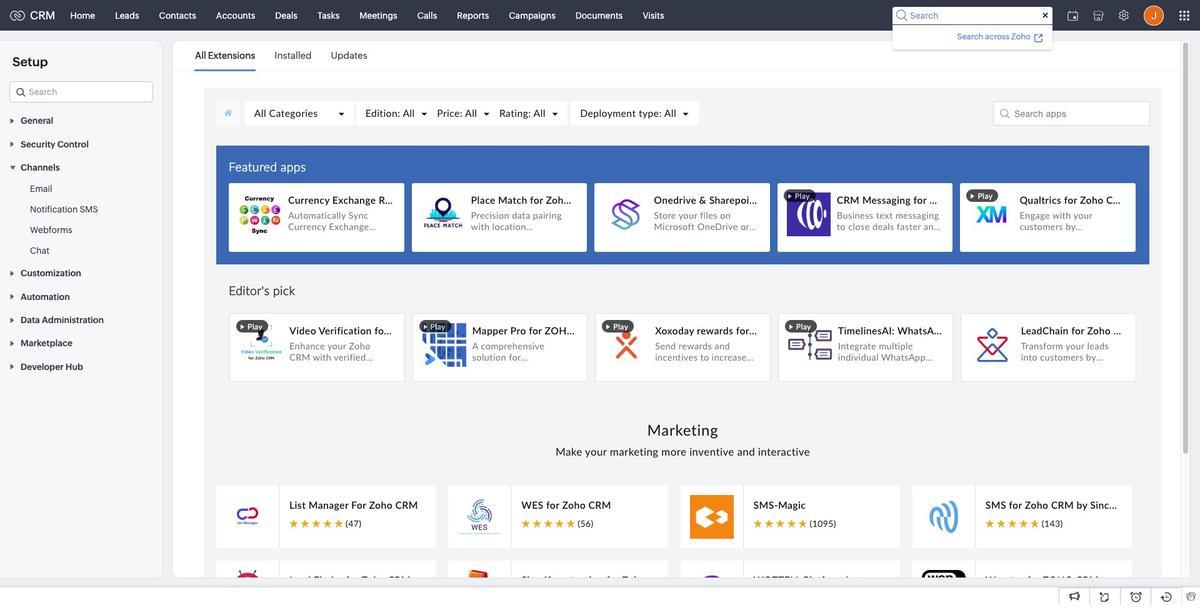 Task type: describe. For each thing, give the bounding box(es) containing it.
leads link
[[105, 0, 149, 30]]

home
[[70, 10, 95, 20]]

chat link
[[30, 245, 50, 257]]

notification sms
[[30, 205, 98, 215]]

crm
[[30, 9, 55, 22]]

meetings link
[[350, 0, 408, 30]]

accounts link
[[206, 0, 265, 30]]

installed
[[275, 50, 312, 61]]

security control button
[[0, 132, 163, 156]]

all extensions
[[195, 50, 255, 61]]

webforms
[[30, 225, 72, 235]]

channels
[[21, 163, 60, 173]]

extensions
[[208, 50, 255, 61]]

zoho
[[1012, 32, 1031, 41]]

notification sms link
[[30, 203, 98, 216]]

data
[[21, 315, 40, 325]]

chat
[[30, 246, 50, 256]]

deals link
[[265, 0, 308, 30]]

all
[[195, 50, 206, 61]]

developer hub
[[21, 362, 83, 372]]

automation button
[[0, 285, 163, 308]]

deals
[[275, 10, 298, 20]]

campaigns
[[509, 10, 556, 20]]

marketplace button
[[0, 332, 163, 355]]

home link
[[60, 0, 105, 30]]

contacts
[[159, 10, 196, 20]]

tasks link
[[308, 0, 350, 30]]

control
[[57, 139, 89, 149]]

search across zoho link
[[956, 30, 1046, 43]]

search
[[958, 32, 984, 41]]

general button
[[0, 109, 163, 132]]

campaigns link
[[499, 0, 566, 30]]

all extensions link
[[195, 41, 255, 70]]

across
[[986, 32, 1010, 41]]

meetings
[[360, 10, 398, 20]]

documents
[[576, 10, 623, 20]]

developer hub button
[[0, 355, 163, 378]]



Task type: vqa. For each thing, say whether or not it's contained in the screenshot.
3rd the from the right
no



Task type: locate. For each thing, give the bounding box(es) containing it.
setup
[[13, 54, 48, 69]]

None field
[[9, 81, 153, 103]]

data administration button
[[0, 308, 163, 332]]

channels button
[[0, 156, 163, 179]]

visits
[[643, 10, 665, 20]]

security control
[[21, 139, 89, 149]]

hub
[[66, 362, 83, 372]]

general
[[21, 116, 53, 126]]

email
[[30, 184, 52, 194]]

channels region
[[0, 179, 163, 261]]

sms
[[80, 205, 98, 215]]

crm link
[[10, 9, 55, 22]]

email link
[[30, 183, 52, 195]]

marketplace
[[21, 339, 73, 349]]

webforms link
[[30, 224, 72, 236]]

create menu image
[[1030, 0, 1061, 30]]

security
[[21, 139, 55, 149]]

leads
[[115, 10, 139, 20]]

updates link
[[331, 41, 368, 70]]

contacts link
[[149, 0, 206, 30]]

updates
[[331, 50, 368, 61]]

data administration
[[21, 315, 104, 325]]

reports link
[[447, 0, 499, 30]]

notification
[[30, 205, 78, 215]]

customization button
[[0, 261, 163, 285]]

automation
[[21, 292, 70, 302]]

developer
[[21, 362, 64, 372]]

installed link
[[275, 41, 312, 70]]

search across zoho
[[958, 32, 1031, 41]]

calendar image
[[1068, 10, 1079, 20]]

visits link
[[633, 0, 675, 30]]

profile image
[[1145, 5, 1165, 25]]

administration
[[42, 315, 104, 325]]

logo image
[[10, 10, 25, 20]]

documents link
[[566, 0, 633, 30]]

customization
[[21, 269, 81, 279]]

profile element
[[1137, 0, 1172, 30]]

calls
[[418, 10, 437, 20]]

reports
[[457, 10, 489, 20]]

tasks
[[318, 10, 340, 20]]

Search text field
[[10, 82, 153, 102]]

Search field
[[893, 7, 1053, 24]]

accounts
[[216, 10, 255, 20]]

calls link
[[408, 0, 447, 30]]



